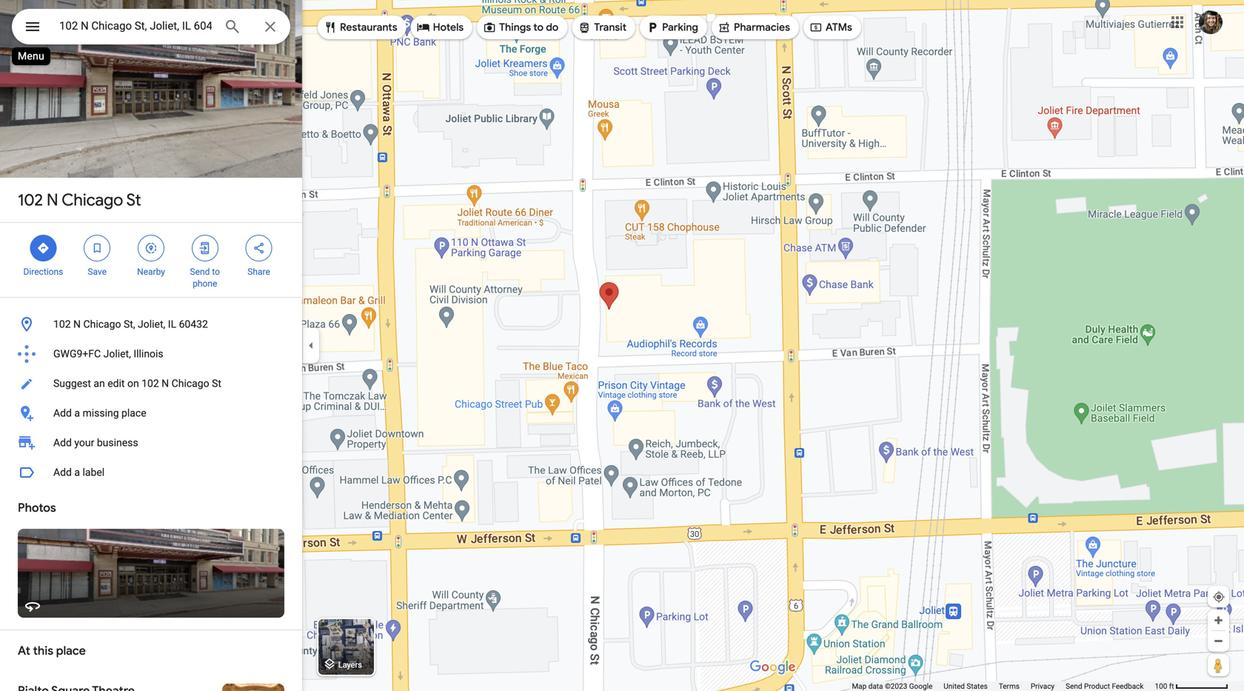 Task type: vqa. For each thing, say whether or not it's contained in the screenshot.


Task type: describe. For each thing, give the bounding box(es) containing it.
send product feedback button
[[1066, 682, 1144, 691]]

 restaurants
[[324, 19, 398, 36]]

this
[[33, 643, 53, 659]]

directions
[[23, 267, 63, 277]]

atms
[[826, 21, 853, 34]]


[[417, 19, 430, 36]]

0 vertical spatial joliet,
[[138, 318, 165, 330]]

st inside suggest an edit on 102 n chicago st button
[[212, 377, 222, 390]]

st,
[[124, 318, 135, 330]]

feedback
[[1112, 682, 1144, 691]]

 search field
[[12, 9, 290, 47]]

 things to do
[[483, 19, 559, 36]]

add for add a missing place
[[53, 407, 72, 419]]

n for 102 n chicago st
[[47, 190, 58, 210]]

 button
[[12, 9, 53, 47]]

hotels
[[433, 21, 464, 34]]

missing
[[83, 407, 119, 419]]

parking
[[662, 21, 699, 34]]

suggest
[[53, 377, 91, 390]]

 parking
[[646, 19, 699, 36]]

product
[[1085, 682, 1111, 691]]

100 ft
[[1155, 682, 1175, 691]]

add for add your business
[[53, 437, 72, 449]]

save
[[88, 267, 107, 277]]

do
[[546, 21, 559, 34]]

united
[[944, 682, 965, 691]]

0 horizontal spatial joliet,
[[103, 348, 131, 360]]

suggest an edit on 102 n chicago st
[[53, 377, 222, 390]]

map data ©2023 google
[[852, 682, 933, 691]]

102 n chicago st main content
[[0, 0, 302, 691]]

photos
[[18, 500, 56, 516]]

send to phone
[[190, 267, 220, 289]]

add your business link
[[0, 428, 302, 458]]

label
[[83, 466, 105, 479]]

add a missing place
[[53, 407, 146, 419]]

phone
[[193, 279, 217, 289]]

102 n chicago st, joliet, il 60432
[[53, 318, 208, 330]]

to inside  things to do
[[534, 21, 544, 34]]

footer inside google maps element
[[852, 682, 1155, 691]]

a for missing
[[74, 407, 80, 419]]

gwg9+fc joliet, illinois
[[53, 348, 163, 360]]

transit
[[594, 21, 627, 34]]

terms
[[999, 682, 1020, 691]]


[[24, 16, 41, 37]]


[[578, 19, 591, 36]]

map
[[852, 682, 867, 691]]


[[91, 240, 104, 256]]

things
[[499, 21, 531, 34]]


[[718, 19, 731, 36]]

place inside button
[[122, 407, 146, 419]]

illinois
[[134, 348, 163, 360]]

n inside button
[[162, 377, 169, 390]]

chicago for st
[[62, 190, 123, 210]]


[[144, 240, 158, 256]]

on
[[127, 377, 139, 390]]

business
[[97, 437, 138, 449]]

ft
[[1170, 682, 1175, 691]]

your
[[74, 437, 94, 449]]

add for add a label
[[53, 466, 72, 479]]

a for label
[[74, 466, 80, 479]]

 pharmacies
[[718, 19, 790, 36]]

add your business
[[53, 437, 138, 449]]

at
[[18, 643, 30, 659]]

google account: giulia masi  
(giulia.masi@adept.ai) image
[[1199, 10, 1223, 34]]

n for 102 n chicago st, joliet, il 60432
[[73, 318, 81, 330]]

edit
[[108, 377, 125, 390]]

google
[[910, 682, 933, 691]]



Task type: locate. For each thing, give the bounding box(es) containing it.
0 vertical spatial send
[[190, 267, 210, 277]]

st up actions for 102 n chicago st region
[[126, 190, 141, 210]]

2 vertical spatial n
[[162, 377, 169, 390]]

1 add from the top
[[53, 407, 72, 419]]

102 N Chicago St, Joliet, IL 60432 field
[[12, 9, 290, 44]]

 atms
[[810, 19, 853, 36]]

pharmacies
[[734, 21, 790, 34]]

add left label at the bottom left of the page
[[53, 466, 72, 479]]

add down suggest
[[53, 407, 72, 419]]

0 vertical spatial st
[[126, 190, 141, 210]]

1 vertical spatial joliet,
[[103, 348, 131, 360]]

google maps element
[[0, 0, 1245, 691]]

1 vertical spatial chicago
[[83, 318, 121, 330]]

102 n chicago st, joliet, il 60432 button
[[0, 310, 302, 339]]

©2023
[[885, 682, 908, 691]]


[[324, 19, 337, 36]]

 hotels
[[417, 19, 464, 36]]

to
[[534, 21, 544, 34], [212, 267, 220, 277]]

n up 
[[47, 190, 58, 210]]

1 horizontal spatial joliet,
[[138, 318, 165, 330]]

send inside send to phone
[[190, 267, 210, 277]]

actions for 102 n chicago st region
[[0, 223, 302, 297]]

collapse side panel image
[[303, 337, 319, 354]]

1 vertical spatial a
[[74, 466, 80, 479]]

united states
[[944, 682, 988, 691]]

None field
[[59, 17, 212, 35]]


[[252, 240, 266, 256]]

0 vertical spatial n
[[47, 190, 58, 210]]

0 vertical spatial 102
[[18, 190, 43, 210]]

0 vertical spatial a
[[74, 407, 80, 419]]

zoom out image
[[1214, 636, 1225, 647]]

add a label button
[[0, 458, 302, 487]]

0 vertical spatial place
[[122, 407, 146, 419]]

suggest an edit on 102 n chicago st button
[[0, 369, 302, 399]]

0 vertical spatial to
[[534, 21, 544, 34]]

0 horizontal spatial n
[[47, 190, 58, 210]]

3 add from the top
[[53, 466, 72, 479]]

102 up gwg9+fc
[[53, 318, 71, 330]]

102 right on
[[142, 377, 159, 390]]

102 n chicago st
[[18, 190, 141, 210]]

2 horizontal spatial n
[[162, 377, 169, 390]]

il
[[168, 318, 176, 330]]

place
[[122, 407, 146, 419], [56, 643, 86, 659]]


[[646, 19, 659, 36]]

footer containing map data ©2023 google
[[852, 682, 1155, 691]]

0 horizontal spatial st
[[126, 190, 141, 210]]

zoom in image
[[1214, 615, 1225, 626]]

terms button
[[999, 682, 1020, 691]]

1 vertical spatial to
[[212, 267, 220, 277]]

chicago
[[62, 190, 123, 210], [83, 318, 121, 330], [172, 377, 209, 390]]

chicago inside button
[[172, 377, 209, 390]]

a left label at the bottom left of the page
[[74, 466, 80, 479]]

st
[[126, 190, 141, 210], [212, 377, 222, 390]]

data
[[869, 682, 883, 691]]

chicago up 
[[62, 190, 123, 210]]

102
[[18, 190, 43, 210], [53, 318, 71, 330], [142, 377, 159, 390]]

st down gwg9+fc joliet, illinois button at left
[[212, 377, 222, 390]]

0 vertical spatial add
[[53, 407, 72, 419]]

joliet, up edit
[[103, 348, 131, 360]]

60432
[[179, 318, 208, 330]]

send for send product feedback
[[1066, 682, 1083, 691]]

gwg9+fc
[[53, 348, 101, 360]]

show street view coverage image
[[1208, 654, 1230, 676]]

a left the missing on the bottom left of page
[[74, 407, 80, 419]]

100
[[1155, 682, 1168, 691]]

1 vertical spatial add
[[53, 437, 72, 449]]

2 a from the top
[[74, 466, 80, 479]]

send left product
[[1066, 682, 1083, 691]]

send for send to phone
[[190, 267, 210, 277]]

102 up 
[[18, 190, 43, 210]]

show your location image
[[1213, 590, 1226, 604]]

a
[[74, 407, 80, 419], [74, 466, 80, 479]]

an
[[94, 377, 105, 390]]

none field inside 102 n chicago st, joliet, il 60432 field
[[59, 17, 212, 35]]

to left do
[[534, 21, 544, 34]]

place right the this
[[56, 643, 86, 659]]

1 horizontal spatial send
[[1066, 682, 1083, 691]]

2 vertical spatial chicago
[[172, 377, 209, 390]]

to up phone
[[212, 267, 220, 277]]

102 inside button
[[53, 318, 71, 330]]

0 horizontal spatial send
[[190, 267, 210, 277]]

send product feedback
[[1066, 682, 1144, 691]]

0 horizontal spatial place
[[56, 643, 86, 659]]

n up gwg9+fc
[[73, 318, 81, 330]]

send
[[190, 267, 210, 277], [1066, 682, 1083, 691]]

chicago left st,
[[83, 318, 121, 330]]

joliet,
[[138, 318, 165, 330], [103, 348, 131, 360]]


[[483, 19, 496, 36]]

n
[[47, 190, 58, 210], [73, 318, 81, 330], [162, 377, 169, 390]]

102 for 102 n chicago st, joliet, il 60432
[[53, 318, 71, 330]]


[[810, 19, 823, 36]]

2 horizontal spatial 102
[[142, 377, 159, 390]]

1 horizontal spatial n
[[73, 318, 81, 330]]

1 vertical spatial place
[[56, 643, 86, 659]]

n inside button
[[73, 318, 81, 330]]

1 vertical spatial 102
[[53, 318, 71, 330]]


[[198, 240, 212, 256]]

chicago down gwg9+fc joliet, illinois button at left
[[172, 377, 209, 390]]

1 a from the top
[[74, 407, 80, 419]]

102 for 102 n chicago st
[[18, 190, 43, 210]]

add
[[53, 407, 72, 419], [53, 437, 72, 449], [53, 466, 72, 479]]

1 horizontal spatial to
[[534, 21, 544, 34]]

to inside send to phone
[[212, 267, 220, 277]]

privacy button
[[1031, 682, 1055, 691]]

0 vertical spatial chicago
[[62, 190, 123, 210]]

1 horizontal spatial st
[[212, 377, 222, 390]]

restaurants
[[340, 21, 398, 34]]

 transit
[[578, 19, 627, 36]]

united states button
[[944, 682, 988, 691]]

place down on
[[122, 407, 146, 419]]

chicago inside button
[[83, 318, 121, 330]]

2 vertical spatial add
[[53, 466, 72, 479]]

footer
[[852, 682, 1155, 691]]

1 vertical spatial send
[[1066, 682, 1083, 691]]

1 horizontal spatial 102
[[53, 318, 71, 330]]

102 inside button
[[142, 377, 159, 390]]

2 vertical spatial 102
[[142, 377, 159, 390]]

privacy
[[1031, 682, 1055, 691]]

0 horizontal spatial 102
[[18, 190, 43, 210]]

chicago for st,
[[83, 318, 121, 330]]

2 add from the top
[[53, 437, 72, 449]]

1 vertical spatial st
[[212, 377, 222, 390]]

joliet, left il
[[138, 318, 165, 330]]

send inside button
[[1066, 682, 1083, 691]]

gwg9+fc joliet, illinois button
[[0, 339, 302, 369]]

share
[[248, 267, 270, 277]]

layers
[[338, 660, 362, 670]]

add a missing place button
[[0, 399, 302, 428]]

n right on
[[162, 377, 169, 390]]

add left your
[[53, 437, 72, 449]]

at this place
[[18, 643, 86, 659]]

add a label
[[53, 466, 105, 479]]

nearby
[[137, 267, 165, 277]]

1 horizontal spatial place
[[122, 407, 146, 419]]

0 horizontal spatial to
[[212, 267, 220, 277]]


[[37, 240, 50, 256]]

1 vertical spatial n
[[73, 318, 81, 330]]

states
[[967, 682, 988, 691]]

send up phone
[[190, 267, 210, 277]]

100 ft button
[[1155, 682, 1229, 691]]



